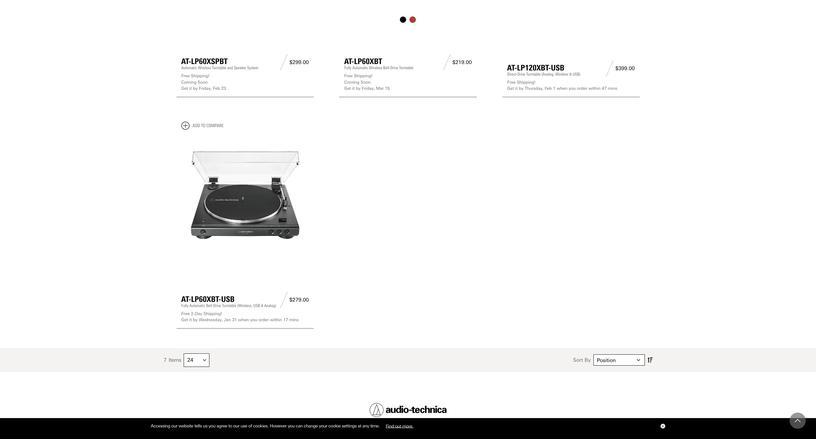 Task type: vqa. For each thing, say whether or not it's contained in the screenshot.
second the This
no



Task type: locate. For each thing, give the bounding box(es) containing it.
at-lp120xbt-usb direct-drive turntable (analog, wireless & usb)
[[508, 63, 581, 76]]

drive inside at-lp60xbt fully automatic wireless belt-drive turntable
[[390, 65, 398, 70]]

order inside free shipping! get it by thursday, feb 1 when you order within 47 mins
[[577, 86, 588, 91]]

fully inside at-lp60xbt fully automatic wireless belt-drive turntable
[[344, 65, 352, 70]]

15
[[385, 86, 390, 91]]

order down analog)
[[259, 317, 269, 322]]

mins right the 17
[[289, 317, 299, 322]]

soon inside free shipping! coming soon get it by friday, feb 23
[[198, 80, 208, 84]]

soon inside free shipping! coming soon get it by friday, mar 15
[[361, 80, 371, 84]]

compare
[[207, 123, 224, 128]]

1 soon from the left
[[198, 80, 208, 84]]

wireless up free shipping! coming soon get it by friday, mar 15
[[369, 65, 382, 70]]

you left can
[[288, 423, 295, 428]]

1 vertical spatial when
[[238, 317, 249, 322]]

order inside free 2 -day shipping! get it by wednesday, jan 31 when you order within 17 mins
[[259, 317, 269, 322]]

feb
[[213, 86, 220, 91], [545, 86, 552, 91]]

1 vertical spatial drive
[[518, 72, 526, 76]]

feb left the 1
[[545, 86, 552, 91]]

you down (wireless,
[[250, 317, 257, 322]]

analog)
[[264, 303, 276, 308]]

1 vertical spatial to
[[228, 423, 232, 428]]

usb up free shipping! get it by thursday, feb 1 when you order within 47 mins
[[551, 63, 565, 72]]

1 horizontal spatial our
[[233, 423, 240, 428]]

usb
[[551, 63, 565, 72], [221, 294, 235, 304], [254, 303, 260, 308]]

fully left lp60xbt
[[344, 65, 352, 70]]

drive for at-lp60xbt-usb
[[213, 303, 221, 308]]

you down usb)
[[569, 86, 576, 91]]

turntable inside at-lp60xbt-usb fully automatic belt-drive turntable (wireless, usb & analog)
[[222, 303, 236, 308]]

belt- for lp60xbt-
[[206, 303, 213, 308]]

wireless up free shipping! coming soon get it by friday, feb 23
[[198, 65, 211, 70]]

our left use
[[233, 423, 240, 428]]

option group
[[344, 15, 473, 24]]

1
[[553, 86, 556, 91]]

coming inside free shipping! coming soon get it by friday, mar 15
[[344, 80, 360, 84]]

1 horizontal spatial soon
[[361, 80, 371, 84]]

at- inside at-lp120xbt-usb direct-drive turntable (analog, wireless & usb)
[[508, 63, 517, 72]]

usb right (wireless,
[[254, 303, 260, 308]]

at- inside at-lp60xbt fully automatic wireless belt-drive turntable
[[344, 57, 354, 66]]

automatic
[[181, 65, 197, 70], [353, 65, 368, 70], [190, 303, 205, 308]]

0 vertical spatial belt-
[[383, 65, 390, 70]]

coming down the lp60xspbt
[[181, 80, 197, 84]]

7
[[164, 357, 166, 363]]

1 horizontal spatial &
[[570, 72, 572, 76]]

0 horizontal spatial to
[[201, 123, 206, 128]]

us
[[203, 423, 208, 428]]

47
[[602, 86, 607, 91]]

soon
[[198, 80, 208, 84], [361, 80, 371, 84]]

any
[[363, 423, 369, 428]]

drive for at-lp60xbt
[[390, 65, 398, 70]]

0 horizontal spatial fully
[[181, 303, 189, 308]]

belt- for lp60xbt
[[383, 65, 390, 70]]

it
[[189, 86, 192, 91], [352, 86, 355, 91], [516, 86, 518, 91], [189, 317, 192, 322]]

at- inside at-lp60xbt-usb fully automatic belt-drive turntable (wireless, usb & analog)
[[181, 294, 191, 304]]

0 horizontal spatial our
[[171, 423, 178, 428]]

automatic up free shipping! coming soon get it by friday, mar 15
[[353, 65, 368, 70]]

1 coming from the left
[[181, 80, 197, 84]]

2 our from the left
[[233, 423, 240, 428]]

shipping! for free shipping! get it by thursday, feb 1 when you order within 47 mins
[[517, 80, 536, 84]]

lp120xbt-
[[517, 63, 551, 72]]

to
[[201, 123, 206, 128], [228, 423, 232, 428]]

at- for lp60xbt-
[[181, 294, 191, 304]]

1 horizontal spatial when
[[557, 86, 568, 91]]

&
[[570, 72, 572, 76], [261, 303, 263, 308]]

0 vertical spatial when
[[557, 86, 568, 91]]

shipping! inside free shipping! get it by thursday, feb 1 when you order within 47 mins
[[517, 80, 536, 84]]

when inside free shipping! get it by thursday, feb 1 when you order within 47 mins
[[557, 86, 568, 91]]

1 vertical spatial belt-
[[206, 303, 213, 308]]

0 horizontal spatial &
[[261, 303, 263, 308]]

0 horizontal spatial feb
[[213, 86, 220, 91]]

0 vertical spatial within
[[589, 86, 601, 91]]

divider line image for at-lp60xbt
[[441, 54, 453, 70]]

free shipping! get it by thursday, feb 1 when you order within 47 mins
[[508, 80, 618, 91]]

soon for friday, feb 23
[[198, 80, 208, 84]]

of
[[248, 423, 252, 428]]

shipping!
[[191, 73, 210, 78], [354, 73, 373, 78], [517, 80, 536, 84], [204, 311, 222, 316]]

friday, inside free shipping! coming soon get it by friday, mar 15
[[362, 86, 375, 91]]

shipping! up thursday,
[[517, 80, 536, 84]]

1 horizontal spatial coming
[[344, 80, 360, 84]]

2 friday, from the left
[[362, 86, 375, 91]]

2 feb from the left
[[545, 86, 552, 91]]

wireless inside at-lp60xbt fully automatic wireless belt-drive turntable
[[369, 65, 382, 70]]

free inside free shipping! get it by thursday, feb 1 when you order within 47 mins
[[508, 80, 516, 84]]

automatic up day
[[190, 303, 205, 308]]

accessing
[[151, 423, 170, 428]]

1 horizontal spatial fully
[[344, 65, 352, 70]]

fully
[[344, 65, 352, 70], [181, 303, 189, 308]]

usb for lp120xbt-
[[551, 63, 565, 72]]

order
[[577, 86, 588, 91], [259, 317, 269, 322]]

wireless
[[198, 65, 211, 70], [369, 65, 382, 70], [556, 72, 569, 76]]

get inside free shipping! coming soon get it by friday, mar 15
[[344, 86, 351, 91]]

get inside free shipping! coming soon get it by friday, feb 23
[[181, 86, 188, 91]]

shipping! inside free shipping! coming soon get it by friday, feb 23
[[191, 73, 210, 78]]

friday, inside free shipping! coming soon get it by friday, feb 23
[[199, 86, 212, 91]]

when right the 1
[[557, 86, 568, 91]]

order down usb)
[[577, 86, 588, 91]]

feb inside free shipping! get it by thursday, feb 1 when you order within 47 mins
[[545, 86, 552, 91]]

find out more. link
[[381, 421, 418, 431]]

agree
[[217, 423, 227, 428]]

at- inside at-lp60xspbt automatic wireless turntable and speaker system
[[181, 57, 191, 66]]

you inside free 2 -day shipping! get it by wednesday, jan 31 when you order within 17 mins
[[250, 317, 257, 322]]

(wireless,
[[237, 303, 253, 308]]

it inside free shipping! get it by thursday, feb 1 when you order within 47 mins
[[516, 86, 518, 91]]

coming for friday, mar 15
[[344, 80, 360, 84]]

by inside free shipping! coming soon get it by friday, mar 15
[[356, 86, 361, 91]]

by down -
[[193, 317, 198, 322]]

1 vertical spatial &
[[261, 303, 263, 308]]

1 horizontal spatial wireless
[[369, 65, 382, 70]]

shipping! down lp60xbt
[[354, 73, 373, 78]]

2 horizontal spatial drive
[[518, 72, 526, 76]]

free inside free shipping! coming soon get it by friday, mar 15
[[344, 73, 353, 78]]

within
[[589, 86, 601, 91], [270, 317, 282, 322]]

0 vertical spatial mins
[[608, 86, 618, 91]]

drive inside at-lp60xbt-usb fully automatic belt-drive turntable (wireless, usb & analog)
[[213, 303, 221, 308]]

0 horizontal spatial when
[[238, 317, 249, 322]]

when right 31
[[238, 317, 249, 322]]

0 horizontal spatial friday,
[[199, 86, 212, 91]]

automatic inside at-lp60xbt-usb fully automatic belt-drive turntable (wireless, usb & analog)
[[190, 303, 205, 308]]

at- for lp60xspbt
[[181, 57, 191, 66]]

usb for lp60xbt-
[[221, 294, 235, 304]]

& left analog)
[[261, 303, 263, 308]]

2 coming from the left
[[344, 80, 360, 84]]

turntable inside at-lp120xbt-usb direct-drive turntable (analog, wireless & usb)
[[527, 72, 541, 76]]

free inside free 2 -day shipping! get it by wednesday, jan 31 when you order within 17 mins
[[181, 311, 190, 316]]

coming
[[181, 80, 197, 84], [344, 80, 360, 84]]

mins right 47 in the top right of the page
[[608, 86, 618, 91]]

0 horizontal spatial belt-
[[206, 303, 213, 308]]

-
[[193, 311, 195, 316]]

get
[[181, 86, 188, 91], [344, 86, 351, 91], [508, 86, 514, 91], [181, 317, 188, 322]]

belt- inside at-lp60xbt-usb fully automatic belt-drive turntable (wireless, usb & analog)
[[206, 303, 213, 308]]

belt- inside at-lp60xbt fully automatic wireless belt-drive turntable
[[383, 65, 390, 70]]

mins inside free 2 -day shipping! get it by wednesday, jan 31 when you order within 17 mins
[[289, 317, 299, 322]]

cross image
[[662, 425, 664, 427]]

0 horizontal spatial order
[[259, 317, 269, 322]]

1 horizontal spatial mins
[[608, 86, 618, 91]]

shipping! down the lp60xspbt
[[191, 73, 210, 78]]

0 vertical spatial to
[[201, 123, 206, 128]]

0 horizontal spatial within
[[270, 317, 282, 322]]

1 horizontal spatial drive
[[390, 65, 398, 70]]

1 vertical spatial within
[[270, 317, 282, 322]]

shipping! inside free shipping! coming soon get it by friday, mar 15
[[354, 73, 373, 78]]

automatic inside at-lp60xbt fully automatic wireless belt-drive turntable
[[353, 65, 368, 70]]

2 horizontal spatial usb
[[551, 63, 565, 72]]

arrow up image
[[795, 418, 801, 424]]

0 horizontal spatial coming
[[181, 80, 197, 84]]

by left 23 at the top left of the page
[[193, 86, 198, 91]]

direct-
[[508, 72, 518, 76]]

however
[[270, 423, 287, 428]]

1 vertical spatial mins
[[289, 317, 299, 322]]

drive up thursday,
[[518, 72, 526, 76]]

0 vertical spatial drive
[[390, 65, 398, 70]]

it inside free shipping! coming soon get it by friday, feb 23
[[189, 86, 192, 91]]

friday, left 23 at the top left of the page
[[199, 86, 212, 91]]

drive up the wednesday,
[[213, 303, 221, 308]]

shipping! for free shipping! coming soon get it by friday, mar 15
[[354, 73, 373, 78]]

turntable
[[212, 65, 226, 70], [399, 65, 414, 70], [527, 72, 541, 76], [222, 303, 236, 308]]

1 vertical spatial fully
[[181, 303, 189, 308]]

by inside free shipping! coming soon get it by friday, feb 23
[[193, 86, 198, 91]]

wireless inside at-lp120xbt-usb direct-drive turntable (analog, wireless & usb)
[[556, 72, 569, 76]]

shipping! up the wednesday,
[[204, 311, 222, 316]]

by inside free shipping! get it by thursday, feb 1 when you order within 47 mins
[[519, 86, 524, 91]]

divider line image for at-lp120xbt-usb
[[605, 60, 616, 76]]

carrat down image
[[203, 358, 206, 362]]

& left usb)
[[570, 72, 572, 76]]

fully left lp60xbt- on the left bottom of the page
[[181, 303, 189, 308]]

soon for friday, mar 15
[[361, 80, 371, 84]]

1 feb from the left
[[213, 86, 220, 91]]

0 vertical spatial order
[[577, 86, 588, 91]]

tells
[[195, 423, 202, 428]]

at-lp60xbt-usb fully automatic belt-drive turntable (wireless, usb & analog)
[[181, 294, 276, 308]]

soon down the lp60xspbt
[[198, 80, 208, 84]]

0 horizontal spatial drive
[[213, 303, 221, 308]]

0 horizontal spatial soon
[[198, 80, 208, 84]]

drive right lp60xbt
[[390, 65, 398, 70]]

0 horizontal spatial usb
[[221, 294, 235, 304]]

within left the 17
[[270, 317, 282, 322]]

our left 'website'
[[171, 423, 178, 428]]

by left mar
[[356, 86, 361, 91]]

& inside at-lp120xbt-usb direct-drive turntable (analog, wireless & usb)
[[570, 72, 572, 76]]

more.
[[403, 423, 414, 428]]

feb left 23 at the top left of the page
[[213, 86, 220, 91]]

coming inside free shipping! coming soon get it by friday, feb 23
[[181, 80, 197, 84]]

free for free shipping! coming soon get it by friday, mar 15
[[344, 73, 353, 78]]

usb left (wireless,
[[221, 294, 235, 304]]

you right us
[[209, 423, 216, 428]]

free inside free shipping! coming soon get it by friday, feb 23
[[181, 73, 190, 78]]

drive
[[390, 65, 398, 70], [518, 72, 526, 76], [213, 303, 221, 308]]

your
[[319, 423, 327, 428]]

within left 47 in the top right of the page
[[589, 86, 601, 91]]

$279.00
[[290, 297, 309, 303]]

to inside button
[[201, 123, 206, 128]]

& inside at-lp60xbt-usb fully automatic belt-drive turntable (wireless, usb & analog)
[[261, 303, 263, 308]]

free for free shipping! get it by thursday, feb 1 when you order within 47 mins
[[508, 80, 516, 84]]

free
[[181, 73, 190, 78], [344, 73, 353, 78], [508, 80, 516, 84], [181, 311, 190, 316]]

sort by
[[574, 357, 591, 363]]

2 vertical spatial drive
[[213, 303, 221, 308]]

soon down lp60xbt
[[361, 80, 371, 84]]

free for free 2 -day shipping! get it by wednesday, jan 31 when you order within 17 mins
[[181, 311, 190, 316]]

at-
[[181, 57, 191, 66], [344, 57, 354, 66], [508, 63, 517, 72], [181, 294, 191, 304]]

when
[[557, 86, 568, 91], [238, 317, 249, 322]]

find out more.
[[386, 423, 414, 428]]

to right agree
[[228, 423, 232, 428]]

2 horizontal spatial wireless
[[556, 72, 569, 76]]

our
[[171, 423, 178, 428], [233, 423, 240, 428]]

coming down lp60xbt
[[344, 80, 360, 84]]

automatic up free shipping! coming soon get it by friday, feb 23
[[181, 65, 197, 70]]

1 horizontal spatial feb
[[545, 86, 552, 91]]

1 horizontal spatial within
[[589, 86, 601, 91]]

shipping! for free shipping! coming soon get it by friday, feb 23
[[191, 73, 210, 78]]

at-lp60xbt fully automatic wireless belt-drive turntable
[[344, 57, 414, 70]]

friday, left mar
[[362, 86, 375, 91]]

belt- right lp60xbt
[[383, 65, 390, 70]]

day
[[195, 311, 202, 316]]

belt- up the wednesday,
[[206, 303, 213, 308]]

divider line image
[[278, 54, 290, 70], [441, 54, 453, 70], [605, 60, 616, 76], [278, 292, 290, 308]]

by
[[193, 86, 198, 91], [356, 86, 361, 91], [519, 86, 524, 91], [193, 317, 198, 322]]

free 2 -day shipping! get it by wednesday, jan 31 when you order within 17 mins
[[181, 311, 299, 322]]

friday,
[[199, 86, 212, 91], [362, 86, 375, 91]]

items
[[169, 357, 181, 363]]

mar
[[376, 86, 384, 91]]

1 vertical spatial order
[[259, 317, 269, 322]]

1 horizontal spatial friday,
[[362, 86, 375, 91]]

0 horizontal spatial mins
[[289, 317, 299, 322]]

wireless up free shipping! get it by thursday, feb 1 when you order within 47 mins
[[556, 72, 569, 76]]

to right add
[[201, 123, 206, 128]]

you
[[569, 86, 576, 91], [250, 317, 257, 322], [209, 423, 216, 428], [288, 423, 295, 428]]

1 friday, from the left
[[199, 86, 212, 91]]

2 soon from the left
[[361, 80, 371, 84]]

belt-
[[383, 65, 390, 70], [206, 303, 213, 308]]

carrat down image
[[637, 358, 640, 362]]

usb inside at-lp120xbt-usb direct-drive turntable (analog, wireless & usb)
[[551, 63, 565, 72]]

1 horizontal spatial belt-
[[383, 65, 390, 70]]

1 horizontal spatial order
[[577, 86, 588, 91]]

mins
[[608, 86, 618, 91], [289, 317, 299, 322]]

by left thursday,
[[519, 86, 524, 91]]

0 vertical spatial fully
[[344, 65, 352, 70]]

0 horizontal spatial wireless
[[198, 65, 211, 70]]

0 vertical spatial &
[[570, 72, 572, 76]]



Task type: describe. For each thing, give the bounding box(es) containing it.
at-lp60xspbt automatic wireless turntable and speaker system
[[181, 57, 259, 70]]

time.
[[371, 423, 380, 428]]

free shipping! coming soon get it by friday, feb 23
[[181, 73, 226, 91]]

friday, for friday, mar 15
[[362, 86, 375, 91]]

$399.00
[[616, 65, 635, 71]]

cookie
[[329, 423, 341, 428]]

system
[[247, 65, 259, 70]]

turntable inside at-lp60xbt fully automatic wireless belt-drive turntable
[[399, 65, 414, 70]]

divider line image for at-lp60xbt-usb
[[278, 292, 290, 308]]

1 horizontal spatial to
[[228, 423, 232, 428]]

wednesday,
[[199, 317, 223, 322]]

divider line image for at-lp60xspbt
[[278, 54, 290, 70]]

jan
[[224, 317, 231, 322]]

sort
[[574, 357, 583, 363]]

31
[[232, 317, 237, 322]]

get inside free 2 -day shipping! get it by wednesday, jan 31 when you order within 17 mins
[[181, 317, 188, 322]]

use
[[241, 423, 247, 428]]

17
[[283, 317, 288, 322]]

at- for lp120xbt-
[[508, 63, 517, 72]]

free for free shipping! coming soon get it by friday, feb 23
[[181, 73, 190, 78]]

$219.00
[[453, 59, 472, 65]]

you inside free shipping! get it by thursday, feb 1 when you order within 47 mins
[[569, 86, 576, 91]]

within inside free 2 -day shipping! get it by wednesday, jan 31 when you order within 17 mins
[[270, 317, 282, 322]]

coming for friday, feb 23
[[181, 80, 197, 84]]

find
[[386, 423, 394, 428]]

wireless inside at-lp60xspbt automatic wireless turntable and speaker system
[[198, 65, 211, 70]]

at lp60xbt usb image
[[181, 135, 309, 262]]

lp60xbt-
[[191, 294, 221, 304]]

speaker
[[234, 65, 246, 70]]

7 items
[[164, 357, 181, 363]]

at- for lp60xbt
[[344, 57, 354, 66]]

automatic inside at-lp60xspbt automatic wireless turntable and speaker system
[[181, 65, 197, 70]]

cookies.
[[253, 423, 269, 428]]

shipping! inside free 2 -day shipping! get it by wednesday, jan 31 when you order within 17 mins
[[204, 311, 222, 316]]

accessing our website tells us you agree to our use of cookies. however you can change your cookie settings at any time.
[[151, 423, 381, 428]]

friday, for friday, feb 23
[[199, 86, 212, 91]]

add to compare button
[[181, 122, 224, 130]]

by
[[585, 357, 591, 363]]

feb inside free shipping! coming soon get it by friday, feb 23
[[213, 86, 220, 91]]

mins inside free shipping! get it by thursday, feb 1 when you order within 47 mins
[[608, 86, 618, 91]]

it inside free shipping! coming soon get it by friday, mar 15
[[352, 86, 355, 91]]

and
[[227, 65, 233, 70]]

usb)
[[573, 72, 581, 76]]

it inside free 2 -day shipping! get it by wednesday, jan 31 when you order within 17 mins
[[189, 317, 192, 322]]

add
[[193, 123, 200, 128]]

at
[[358, 423, 362, 428]]

drive inside at-lp120xbt-usb direct-drive turntable (analog, wireless & usb)
[[518, 72, 526, 76]]

store logo image
[[370, 403, 447, 417]]

2
[[191, 311, 193, 316]]

can
[[296, 423, 303, 428]]

1 horizontal spatial usb
[[254, 303, 260, 308]]

set descending direction image
[[648, 356, 653, 364]]

website
[[179, 423, 193, 428]]

thursday,
[[525, 86, 544, 91]]

turntable inside at-lp60xspbt automatic wireless turntable and speaker system
[[212, 65, 226, 70]]

(analog,
[[542, 72, 555, 76]]

lp60xbt
[[354, 57, 382, 66]]

1 our from the left
[[171, 423, 178, 428]]

fully inside at-lp60xbt-usb fully automatic belt-drive turntable (wireless, usb & analog)
[[181, 303, 189, 308]]

lp60xspbt
[[191, 57, 228, 66]]

get inside free shipping! get it by thursday, feb 1 when you order within 47 mins
[[508, 86, 514, 91]]

when inside free 2 -day shipping! get it by wednesday, jan 31 when you order within 17 mins
[[238, 317, 249, 322]]

settings
[[342, 423, 357, 428]]

$299.00
[[290, 59, 309, 65]]

change
[[304, 423, 318, 428]]

free shipping! coming soon get it by friday, mar 15
[[344, 73, 390, 91]]

out
[[395, 423, 401, 428]]

by inside free 2 -day shipping! get it by wednesday, jan 31 when you order within 17 mins
[[193, 317, 198, 322]]

add to compare
[[193, 123, 224, 128]]

23
[[221, 86, 226, 91]]

within inside free shipping! get it by thursday, feb 1 when you order within 47 mins
[[589, 86, 601, 91]]



